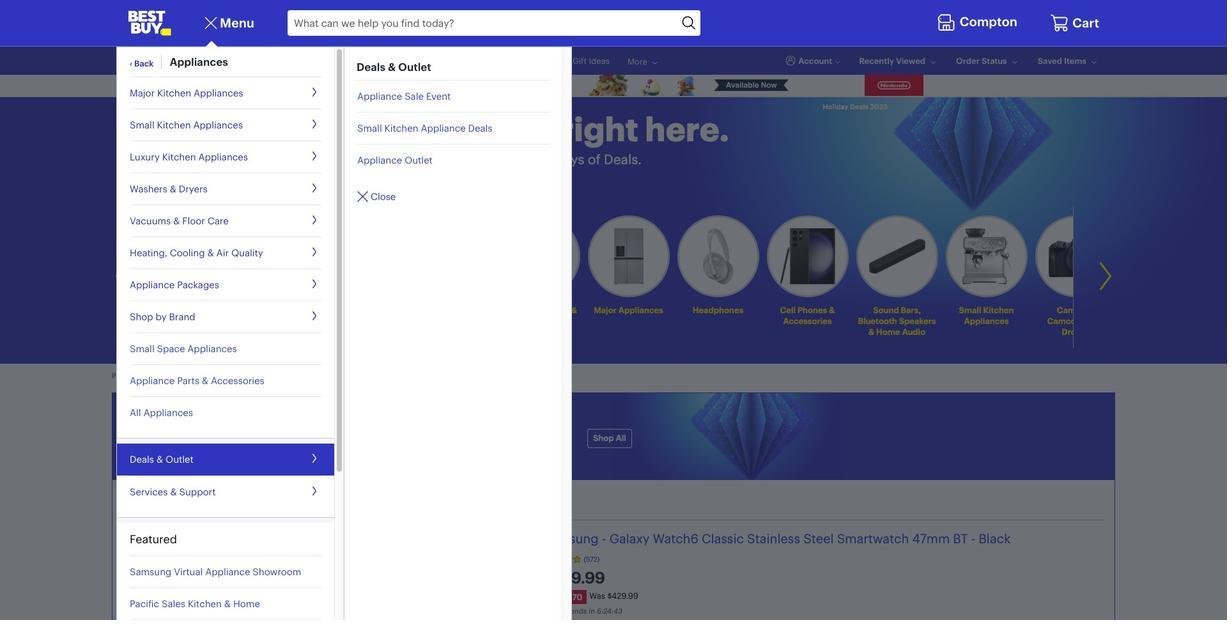 Task type: locate. For each thing, give the bounding box(es) containing it.
products offered subject to change. limited quantities. no rainchecks. see
[[112, 372, 357, 381]]

0 horizontal spatial new
[[316, 451, 336, 463]]

1 vertical spatial deals.
[[382, 451, 408, 463]]

by right washers
[[170, 186, 181, 198]]

all appliances link
[[130, 396, 322, 428]]

main element
[[116, 10, 572, 620]]

major
[[130, 87, 155, 99], [594, 305, 617, 315]]

1 vertical spatial deals & outlet
[[130, 453, 194, 465]]

holiday
[[128, 56, 157, 66], [823, 102, 849, 111]]

all inside the holiday deals 2023 great deals. all right here. also, shop new deals every day with 20 days of deals.
[[510, 109, 553, 150]]

pacific sales kitchen & home link
[[130, 588, 322, 620]]

headphones image
[[703, 228, 734, 284]]

shop inside dropdown button
[[130, 310, 153, 323]]

small space appliances link
[[130, 332, 322, 364]]

of up december
[[435, 409, 464, 444]]

0 vertical spatial samsung
[[543, 530, 599, 546]]

today's
[[128, 495, 185, 514]]

major for major appliances
[[594, 305, 617, 315]]

2 - from the left
[[971, 530, 976, 546]]

outlet up sale on the top of the page
[[398, 60, 431, 74]]

0 vertical spatial deals & outlet
[[357, 60, 431, 74]]

: right 6
[[612, 607, 614, 616]]

accessories inside cell phones & accessories
[[784, 316, 832, 326]]

sales
[[162, 598, 185, 610]]

2 vertical spatial shop
[[593, 433, 614, 443]]

rainchecks.
[[304, 372, 341, 381]]

samsung for samsung virtual appliance showroom
[[130, 566, 172, 578]]

- left galaxy
[[602, 530, 606, 546]]

my
[[330, 56, 341, 66]]

all inside all appliances link
[[130, 406, 141, 418]]

2023
[[870, 102, 888, 111]]

0 vertical spatial shop
[[118, 186, 141, 198]]

0 horizontal spatial deals & outlet
[[130, 453, 194, 465]]

deals inside the holiday deals 2023 great deals. all right here. also, shop new deals every day with 20 days of deals.
[[850, 102, 869, 111]]

best
[[343, 56, 360, 66]]

days inside the holiday deals 2023 great deals. all right here. also, shop new deals every day with 20 days of deals.
[[555, 151, 585, 167]]

deals. up every
[[406, 109, 503, 150]]

2 vertical spatial outlet
[[166, 453, 194, 465]]

also,
[[307, 151, 337, 167]]

& right the vr
[[572, 305, 578, 315]]

1 horizontal spatial major
[[594, 305, 617, 315]]

appliance outlet link
[[357, 144, 549, 176]]

bars,
[[901, 305, 921, 315]]

0 vertical spatial small kitchen appliances
[[130, 119, 243, 131]]

small for small kitchen appliance deals link
[[357, 122, 382, 134]]

1 horizontal spatial home
[[877, 326, 901, 337]]

kitchen down appliance sale event
[[385, 122, 418, 134]]

day.
[[339, 451, 357, 463]]

small inside small kitchen appliances dropdown button
[[130, 119, 154, 131]]

1 vertical spatial by
[[156, 310, 167, 323]]

2 vertical spatial all
[[616, 433, 626, 443]]

2 new from the left
[[359, 451, 379, 463]]

-
[[602, 530, 606, 546], [971, 530, 976, 546]]

2 horizontal spatial all
[[616, 433, 626, 443]]

was $429.99
[[589, 590, 638, 601]]

6
[[597, 607, 601, 616]]

new left day.
[[316, 451, 336, 463]]

appliance packages
[[130, 278, 219, 291]]

0 vertical spatial holiday
[[128, 56, 157, 66]]

luxury
[[130, 151, 160, 163]]

1 horizontal spatial all
[[510, 109, 553, 150]]

1 horizontal spatial accessories
[[784, 316, 832, 326]]

deals
[[159, 56, 180, 66], [214, 56, 235, 66], [357, 60, 386, 74], [850, 102, 869, 111], [468, 122, 493, 134], [171, 316, 193, 326], [130, 453, 154, 465]]

47mm
[[913, 530, 950, 546]]

washers & dryers
[[130, 183, 208, 195]]

samsung for samsung - galaxy watch6 classic stainless steel smartwatch 47mm bt - black
[[543, 530, 599, 546]]

advertisement region
[[304, 75, 924, 96]]

care
[[208, 214, 229, 227]]

0 vertical spatial all
[[510, 109, 553, 150]]

of left deals. at top
[[588, 151, 601, 167]]

1 horizontal spatial :
[[612, 607, 614, 616]]

kitchen down small kitchen appliances 'image' at the right
[[984, 305, 1014, 315]]

accessories down phones on the right
[[784, 316, 832, 326]]

& inside laptops & computers
[[375, 305, 381, 315]]

appliance up all appliances
[[130, 374, 175, 386]]

0 horizontal spatial by
[[156, 310, 167, 323]]

cooling
[[170, 246, 205, 259]]

samsung - galaxy watch6 classic stainless steel smartwatch 47mm bt - black link
[[543, 530, 1085, 547]]

outlet
[[398, 60, 431, 74], [405, 154, 433, 166], [166, 453, 194, 465]]

small down small kitchen appliances 'image' at the right
[[960, 305, 982, 315]]

event
[[426, 90, 451, 102]]

appliances inside small space appliances link
[[188, 342, 237, 354]]

0 horizontal spatial days
[[360, 409, 429, 444]]

outlet inside dropdown button
[[166, 453, 194, 465]]

appliances inside major kitchen appliances dropdown button
[[194, 87, 243, 99]]

services & support button
[[130, 476, 322, 508]]

0 vertical spatial major
[[130, 87, 155, 99]]

& right phones on the right
[[830, 305, 836, 315]]

phones
[[798, 305, 828, 315]]

& left support
[[170, 486, 177, 498]]

outlet up services & support
[[166, 453, 194, 465]]

days
[[555, 151, 585, 167], [360, 409, 429, 444]]

1 vertical spatial small kitchen appliances
[[960, 305, 1014, 326]]

kitchen for small kitchen appliance deals link
[[385, 122, 418, 134]]

kitchen down holiday deals
[[157, 87, 191, 99]]

0 horizontal spatial holiday
[[128, 56, 157, 66]]

accessories inside main element
[[211, 374, 265, 386]]

0 horizontal spatial of
[[435, 409, 464, 444]]

& inside dropdown button
[[157, 453, 163, 465]]

small up shop
[[357, 122, 382, 134]]

1 vertical spatial of
[[435, 409, 464, 444]]

holiday inside utility element
[[128, 56, 157, 66]]

0 vertical spatial accessories
[[784, 316, 832, 326]]

gift
[[573, 56, 587, 66]]

small inside small space appliances link
[[130, 342, 154, 354]]

outlet right new
[[405, 154, 433, 166]]

laptops
[[340, 305, 373, 315]]

appliance for appliance outlet
[[357, 154, 402, 166]]

0 horizontal spatial :
[[601, 607, 604, 616]]

1 vertical spatial home
[[233, 598, 260, 610]]

accessories for cell phones & accessories
[[784, 316, 832, 326]]

appliance inside dropdown button
[[130, 278, 175, 291]]

watch6
[[653, 530, 699, 546]]

20 right with
[[535, 151, 551, 167]]

small kitchen appliances image
[[963, 228, 1011, 284]]

2 : from the left
[[612, 607, 614, 616]]

1 horizontal spatial deals
[[405, 151, 438, 167]]

1 horizontal spatial holiday
[[823, 102, 849, 111]]

deals
[[405, 151, 438, 167], [144, 186, 167, 198]]

samsung - galaxy watch6 classic stainless steel smartwatch 47mm bt - black image
[[269, 530, 396, 620]]

1 vertical spatial shop
[[130, 310, 153, 323]]

0 vertical spatial by
[[170, 186, 181, 198]]

laptops & computers
[[338, 305, 383, 326]]

home down 'samsung virtual appliance showroom' link
[[233, 598, 260, 610]]

1 horizontal spatial of
[[588, 151, 601, 167]]

appliances inside luxury kitchen appliances "dropdown button"
[[199, 151, 248, 163]]

0 vertical spatial 20
[[535, 151, 551, 167]]

deals up vacuums
[[144, 186, 167, 198]]

0 horizontal spatial accessories
[[211, 374, 265, 386]]

compton button
[[937, 11, 1021, 35]]

cart link
[[1050, 13, 1100, 33]]

1 horizontal spatial days
[[555, 151, 585, 167]]

appliance sale event
[[357, 90, 451, 102]]

& left the dryers
[[170, 183, 176, 195]]

holiday inside the holiday deals 2023 great deals. all right here. also, shop new deals every day with 20 days of deals.
[[823, 102, 849, 111]]

kitchen for small kitchen appliances dropdown button
[[157, 119, 191, 131]]

appliances
[[170, 55, 228, 68], [194, 87, 243, 99], [193, 119, 243, 131], [199, 151, 248, 163], [619, 305, 664, 315], [965, 316, 1009, 326], [188, 342, 237, 354], [144, 406, 193, 418]]

accessories down small space appliances link at the bottom of the page
[[211, 374, 265, 386]]

video
[[501, 305, 525, 315]]

& inside sound bars, bluetooth speakers & home audio
[[869, 326, 875, 337]]

home inside pacific sales kitchen & home link
[[233, 598, 260, 610]]

: right 'in'
[[601, 607, 604, 616]]

headphones link
[[678, 215, 759, 318], [693, 305, 744, 315]]

right
[[560, 109, 638, 150]]

1 vertical spatial holiday
[[823, 102, 849, 111]]

laptops & computers image
[[332, 238, 389, 274]]

shop for shop deals by category
[[118, 186, 141, 198]]

samsung up pacific
[[130, 566, 172, 578]]

0 vertical spatial days
[[555, 151, 585, 167]]

sound bars, bluetooth speakers & home audio
[[859, 305, 937, 337]]

small up luxury
[[130, 119, 154, 131]]

shop for shop by brand
[[130, 310, 153, 323]]

1 new from the left
[[316, 451, 336, 463]]

new
[[316, 451, 336, 463], [359, 451, 379, 463]]

0 horizontal spatial major
[[130, 87, 155, 99]]

0 vertical spatial outlet
[[398, 60, 431, 74]]

0 vertical spatial home
[[877, 326, 901, 337]]

small kitchen appliances down small kitchen appliances 'image' at the right
[[960, 305, 1014, 326]]

0 horizontal spatial samsung
[[130, 566, 172, 578]]

services & support
[[130, 486, 216, 498]]

samsung up (572)
[[543, 530, 599, 546]]

day
[[479, 151, 501, 167]]

major right the vr
[[594, 305, 617, 315]]

appliance up exclusive
[[130, 278, 175, 291]]

0 vertical spatial of
[[588, 151, 601, 167]]

appliance up close
[[357, 154, 402, 166]]

cell phones & accessories link
[[767, 215, 849, 329], [781, 305, 836, 326]]

luxury kitchen appliances
[[130, 151, 248, 163]]

black
[[979, 530, 1011, 546]]

0 vertical spatial deals.
[[406, 109, 503, 150]]

0 horizontal spatial -
[[602, 530, 606, 546]]

- right bt at the right bottom
[[971, 530, 976, 546]]

& up services
[[157, 453, 163, 465]]

1 horizontal spatial small kitchen appliances
[[960, 305, 1014, 326]]

appliance left sale on the top of the page
[[357, 90, 402, 102]]

20 days of
[[316, 409, 470, 444]]

deals & outlet
[[357, 60, 431, 74], [130, 453, 194, 465]]

1 horizontal spatial samsung
[[543, 530, 599, 546]]

1 : from the left
[[601, 607, 604, 616]]

major down ‹ back
[[130, 87, 155, 99]]

exclusive member deals link
[[141, 215, 222, 329], [145, 305, 218, 326]]

0 horizontal spatial 20
[[316, 409, 354, 444]]

1 horizontal spatial -
[[971, 530, 976, 546]]

new
[[375, 151, 401, 167]]

appliances inside small kitchen appliances dropdown button
[[193, 119, 243, 131]]

cameras, camcorders & drones image
[[1048, 235, 1105, 277]]

samsung - galaxy watch6 classic stainless steel smartwatch 47mm bt - black
[[543, 530, 1011, 546]]

kitchen inside "dropdown button"
[[162, 151, 196, 163]]

deals & outlet up services & support
[[130, 453, 194, 465]]

kitchen up washers & dryers
[[162, 151, 196, 163]]

0 horizontal spatial small kitchen appliances
[[130, 119, 243, 131]]

1 vertical spatial all
[[130, 406, 141, 418]]

1 vertical spatial major
[[594, 305, 617, 315]]

samsung inside main element
[[130, 566, 172, 578]]

0 horizontal spatial all
[[130, 406, 141, 418]]

exclusive member deals image
[[154, 228, 210, 284]]

small kitchen appliances button
[[130, 109, 322, 141]]

support
[[179, 486, 216, 498]]

20 up day.
[[316, 409, 354, 444]]

1 vertical spatial samsung
[[130, 566, 172, 578]]

washers & dryers button
[[130, 173, 322, 205]]

major inside major kitchen appliances dropdown button
[[130, 87, 155, 99]]

vacuums & floor care button
[[130, 205, 322, 237]]

1 horizontal spatial new
[[359, 451, 379, 463]]

small left the space
[[130, 342, 154, 354]]

all inside shop all link
[[616, 433, 626, 443]]

deals down the small kitchen appliance deals
[[405, 151, 438, 167]]

kitchen for major kitchen appliances dropdown button in the left top of the page
[[157, 87, 191, 99]]

deals & outlet up appliance sale event
[[357, 60, 431, 74]]

& up "computers"
[[375, 305, 381, 315]]

featured
[[130, 532, 177, 547]]

days down right
[[555, 151, 585, 167]]

kitchen down major kitchen appliances
[[157, 119, 191, 131]]

cell phones & accessories image
[[781, 228, 836, 284]]

& down bluetooth
[[869, 326, 875, 337]]

deals. left the ends
[[382, 451, 408, 463]]

1 vertical spatial accessories
[[211, 374, 265, 386]]

days up the 'new day. new deals. ends december 17.'
[[360, 409, 429, 444]]

1 horizontal spatial by
[[170, 186, 181, 198]]

new right day.
[[359, 451, 379, 463]]

small inside small kitchen appliance deals link
[[357, 122, 382, 134]]

gift ideas link
[[573, 56, 610, 66]]

heating,
[[130, 246, 167, 259]]

audio
[[903, 326, 926, 337]]

small
[[130, 119, 154, 131], [357, 122, 382, 134], [960, 305, 982, 315], [130, 342, 154, 354]]

see
[[343, 372, 356, 381]]

december
[[435, 451, 481, 463]]

shop for shop all
[[593, 433, 614, 443]]

home down bluetooth
[[877, 326, 901, 337]]

by left brand
[[156, 310, 167, 323]]

0 horizontal spatial deals
[[144, 186, 167, 198]]

small kitchen appliances down major kitchen appliances
[[130, 119, 243, 131]]

0 horizontal spatial home
[[233, 598, 260, 610]]

1 horizontal spatial 20
[[535, 151, 551, 167]]

deals.
[[406, 109, 503, 150], [382, 451, 408, 463]]

collectibles
[[516, 316, 563, 326]]

0 vertical spatial deals
[[405, 151, 438, 167]]

utility element
[[128, 47, 1100, 75]]

$70
[[568, 592, 582, 602]]

appliance outlet
[[357, 154, 433, 166]]

category
[[183, 186, 223, 198]]



Task type: vqa. For each thing, say whether or not it's contained in the screenshot.
'BEST' to the right
no



Task type: describe. For each thing, give the bounding box(es) containing it.
deals. inside the holiday deals 2023 great deals. all right here. also, shop new deals every day with 20 days of deals.
[[406, 109, 503, 150]]

dryers
[[179, 183, 208, 195]]

computers
[[338, 316, 383, 326]]

appliance up pacific sales kitchen & home link
[[205, 566, 250, 578]]

top deals
[[198, 56, 235, 66]]

24
[[604, 607, 612, 616]]

was
[[589, 590, 605, 601]]

close button
[[345, 176, 562, 217]]

(572) link
[[543, 555, 1085, 564]]

close
[[371, 190, 396, 203]]

deal:
[[188, 495, 227, 514]]

major appliances image
[[615, 228, 644, 284]]

holiday for holiday deals 2023 great deals. all right here. also, shop new deals every day with 20 days of deals.
[[823, 102, 849, 111]]

cell phones & accessories
[[781, 305, 836, 326]]

cart
[[1073, 15, 1100, 31]]

small space appliances
[[130, 342, 237, 354]]

by inside dropdown button
[[156, 310, 167, 323]]

Type to search. Navigate forward to hear suggestions text field
[[288, 10, 679, 36]]

& left air
[[207, 246, 214, 259]]

bluetooth
[[859, 316, 898, 326]]

major kitchen appliances
[[130, 87, 243, 99]]

gift ideas
[[573, 56, 610, 66]]

appliance parts & accessories link
[[130, 364, 322, 396]]

holiday deals link
[[128, 56, 180, 66]]

memberships
[[379, 56, 431, 66]]

deal
[[554, 607, 569, 616]]

quality
[[231, 246, 263, 259]]

sound
[[874, 305, 900, 315]]

my best buy memberships link
[[330, 56, 431, 66]]

space
[[157, 342, 185, 354]]

speakers
[[900, 316, 937, 326]]

air
[[216, 246, 229, 259]]

1 - from the left
[[602, 530, 606, 546]]

deals inside the holiday deals 2023 great deals. all right here. also, shop new deals every day with 20 days of deals.
[[405, 151, 438, 167]]

small kitchen appliance deals
[[357, 122, 493, 134]]

shop by brand button
[[130, 300, 322, 332]]

1 vertical spatial deals
[[144, 186, 167, 198]]

video games, vr & collectibles image
[[518, 228, 561, 284]]

menu
[[220, 15, 254, 31]]

accessories for appliance parts & accessories
[[211, 374, 265, 386]]

washers
[[130, 183, 167, 195]]

& down 'samsung virtual appliance showroom' link
[[224, 598, 231, 610]]

products
[[112, 372, 141, 381]]

(572)
[[584, 555, 600, 564]]

deal ends in 6 : 24 : 42
[[554, 607, 622, 616]]

kitchen for luxury kitchen appliances "dropdown button"
[[162, 151, 196, 163]]

limited
[[231, 372, 255, 381]]

top deals link
[[198, 56, 235, 66]]

new day. new deals. ends december 17.
[[316, 451, 494, 463]]

here.
[[645, 109, 729, 150]]

steel
[[804, 530, 834, 546]]

shop all
[[593, 433, 626, 443]]

today's deal:
[[128, 495, 227, 514]]

shop all link
[[587, 429, 632, 448]]

appliance for appliance sale event
[[357, 90, 402, 102]]

‹
[[130, 58, 132, 68]]

of inside the holiday deals 2023 great deals. all right here. also, shop new deals every day with 20 days of deals.
[[588, 151, 601, 167]]

deals & outlet button
[[130, 444, 322, 476]]

& right buy
[[388, 60, 396, 74]]

deals.
[[604, 151, 642, 167]]

classic
[[702, 530, 744, 546]]

tvs & projectors image
[[243, 239, 299, 274]]

20 inside the holiday deals 2023 great deals. all right here. also, shop new deals every day with 20 days of deals.
[[535, 151, 551, 167]]

with
[[505, 151, 531, 167]]

holiday deals 2023 great deals. all right here. also, shop new deals every day with 20 days of deals.
[[307, 102, 888, 167]]

holiday for holiday deals
[[128, 56, 157, 66]]

1 vertical spatial outlet
[[405, 154, 433, 166]]

major for major kitchen appliances
[[130, 87, 155, 99]]

& inside cell phones & accessories
[[830, 305, 836, 315]]

change.
[[202, 372, 229, 381]]

compton
[[960, 14, 1018, 30]]

subject
[[168, 372, 192, 381]]

menu button
[[202, 14, 254, 32]]

quantities.
[[257, 372, 291, 381]]

sound bars, bluetooth speakers & home audio image
[[869, 239, 926, 273]]

appliance for appliance packages
[[130, 278, 175, 291]]

small for small kitchen appliances dropdown button
[[130, 119, 154, 131]]

1 vertical spatial days
[[360, 409, 429, 444]]

heating, cooling & air quality button
[[130, 237, 322, 268]]

galaxy
[[610, 530, 650, 546]]

small for small space appliances link at the bottom of the page
[[130, 342, 154, 354]]

& left floor
[[173, 214, 180, 227]]

cart icon image
[[1050, 13, 1069, 33]]

pacific
[[130, 598, 159, 610]]

appliance down event
[[421, 122, 466, 134]]

shop deals by category
[[118, 186, 223, 198]]

stainless
[[747, 530, 800, 546]]

$359.99
[[543, 568, 605, 588]]

appliances inside all appliances link
[[144, 406, 193, 418]]

small kitchen appliances inside dropdown button
[[130, 119, 243, 131]]

save $70
[[547, 592, 582, 602]]

to
[[194, 372, 201, 381]]

holiday deals
[[128, 56, 180, 66]]

‹ back
[[130, 58, 154, 68]]

bestbuy.com image
[[128, 10, 171, 36]]

packages
[[177, 278, 219, 291]]

back
[[134, 58, 154, 68]]

appliance packages button
[[130, 268, 322, 300]]

save
[[547, 592, 566, 602]]

sale
[[405, 90, 424, 102]]

& right to
[[202, 374, 208, 386]]

cell
[[781, 305, 796, 315]]

kitchen right sales
[[188, 598, 222, 610]]

parts
[[177, 374, 199, 386]]

pacific sales kitchen & home
[[130, 598, 260, 610]]

brand
[[169, 310, 195, 323]]

shop by brand
[[130, 310, 195, 323]]

floor
[[182, 214, 205, 227]]

heating, cooling & air quality
[[130, 246, 263, 259]]

home inside sound bars, bluetooth speakers & home audio
[[877, 326, 901, 337]]

ideas
[[589, 56, 610, 66]]

samsung virtual appliance showroom link
[[130, 556, 322, 588]]

major appliances
[[594, 305, 664, 315]]

samsung virtual appliance showroom
[[130, 566, 301, 578]]

42
[[614, 607, 622, 616]]

deals inside dropdown button
[[130, 453, 154, 465]]

appliance for appliance parts & accessories
[[130, 374, 175, 386]]

showroom
[[253, 566, 301, 578]]

deals & outlet inside dropdown button
[[130, 453, 194, 465]]

1 horizontal spatial deals & outlet
[[357, 60, 431, 74]]

no
[[293, 372, 302, 381]]

& inside video games, vr & collectibles
[[572, 305, 578, 315]]

deals inside exclusive member deals
[[171, 316, 193, 326]]

1 vertical spatial 20
[[316, 409, 354, 444]]

video games, vr & collectibles
[[501, 305, 578, 326]]



